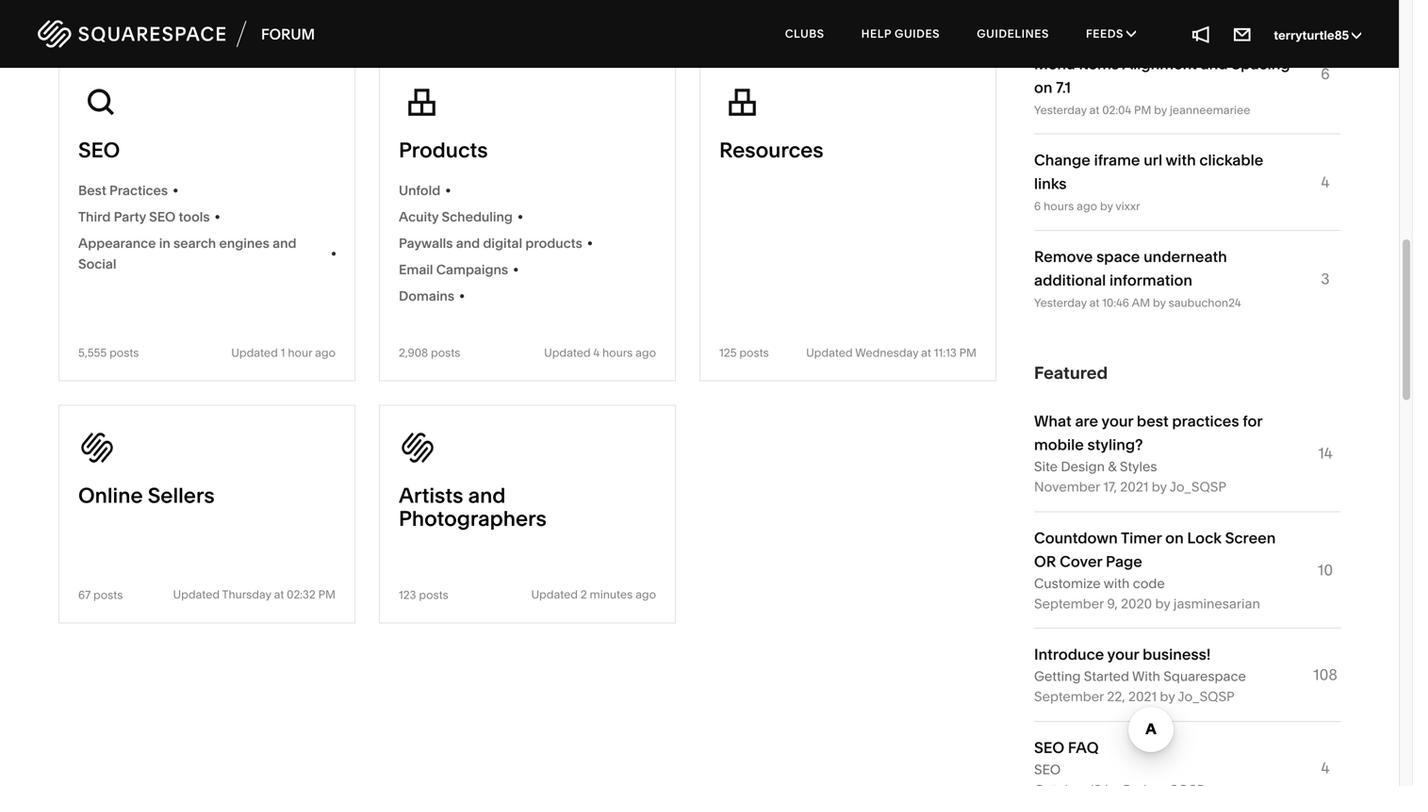 Task type: locate. For each thing, give the bounding box(es) containing it.
0 vertical spatial yesterday
[[1035, 103, 1087, 117]]

1 vertical spatial seo link
[[1035, 762, 1061, 778]]

circle image inside email campaigns link
[[514, 267, 518, 272]]

1 vertical spatial jo_sqsp link
[[1178, 689, 1235, 705]]

vixxr link
[[1116, 200, 1141, 213]]

practices
[[1173, 412, 1240, 431]]

updated left 2 on the bottom
[[531, 588, 578, 602]]

circle image inside acuity scheduling link
[[519, 215, 523, 219]]

and up "campaigns"
[[456, 235, 480, 251]]

by down styles on the bottom right of page
[[1152, 479, 1167, 495]]

0 horizontal spatial pm
[[318, 588, 336, 602]]

circle image inside best practices link
[[174, 188, 178, 193]]

seo down seo faq link
[[1035, 762, 1061, 778]]

circle image up acuity scheduling
[[446, 188, 450, 193]]

remove
[[1035, 248, 1093, 266]]

updated left thursday
[[173, 588, 220, 602]]

acuity scheduling
[[399, 209, 513, 225]]

jo_sqsp link down squarespace
[[1178, 689, 1235, 705]]

squarespace forum image
[[38, 17, 316, 50]]

0 horizontal spatial on
[[1035, 78, 1053, 97]]

1 vertical spatial september
[[1035, 689, 1104, 705]]

september down "getting"
[[1035, 689, 1104, 705]]

jo_sqsp
[[1170, 479, 1227, 495], [1178, 689, 1235, 705]]

1 vertical spatial on
[[1166, 529, 1184, 547]]

and down notifications icon on the top of the page
[[1201, 55, 1228, 73]]

0 vertical spatial 2021
[[1121, 479, 1149, 495]]

2
[[581, 588, 587, 602]]

and inside the appearance in search engines and social
[[273, 235, 297, 251]]

0 vertical spatial your
[[1102, 412, 1134, 431]]

pm right 02:04
[[1134, 103, 1152, 117]]

yesterday inside having trouble adjusting mobile menu items alignment and spacing on 7.1 yesterday at 02:04  pm by jeanneemariee
[[1035, 103, 1087, 117]]

jo_sqsp up lock
[[1170, 479, 1227, 495]]

by inside the remove space underneath additional information yesterday at 10:46  am by saubuchon24
[[1153, 296, 1166, 310]]

2 yesterday from the top
[[1035, 296, 1087, 310]]

seo up best
[[78, 137, 120, 163]]

by left vixxr link
[[1101, 200, 1113, 213]]

information
[[1110, 271, 1193, 290]]

at
[[1090, 103, 1100, 117], [1090, 296, 1100, 310], [922, 346, 932, 360], [274, 588, 284, 602]]

jo_sqsp inside the what are your best practices for mobile styling? site design & styles november 17, 2021 by jo_sqsp
[[1170, 479, 1227, 495]]

0 vertical spatial 4
[[1322, 173, 1330, 191]]

updated left the 1 at the top
[[231, 346, 278, 360]]

jo_sqsp inside 'introduce your business! getting started with squarespace september 22, 2021 by jo_sqsp'
[[1178, 689, 1235, 705]]

acuity scheduling link
[[399, 207, 656, 228]]

online sellers link
[[78, 483, 336, 526]]

on left lock
[[1166, 529, 1184, 547]]

with right the url
[[1166, 151, 1196, 170]]

2 september from the top
[[1035, 689, 1104, 705]]

posts right 67
[[93, 588, 123, 602]]

1 vertical spatial your
[[1108, 646, 1140, 664]]

caret down image inside feeds link
[[1127, 28, 1137, 39]]

products
[[526, 235, 583, 251]]

best practices
[[78, 182, 168, 198]]

september inside 'introduce your business! getting started with squarespace september 22, 2021 by jo_sqsp'
[[1035, 689, 1104, 705]]

by inside 'introduce your business! getting started with squarespace september 22, 2021 by jo_sqsp'
[[1160, 689, 1175, 705]]

1 yesterday from the top
[[1035, 103, 1087, 117]]

by right 02:04
[[1155, 103, 1167, 117]]

your up started
[[1108, 646, 1140, 664]]

posts for artists and photographers
[[419, 588, 449, 602]]

clubs link
[[768, 9, 842, 58]]

1 horizontal spatial hours
[[1044, 200, 1074, 213]]

party
[[114, 209, 146, 225]]

6 down terryturtle85 link
[[1321, 65, 1330, 83]]

third party seo tools link
[[78, 207, 336, 228]]

seo link down seo faq link
[[1035, 762, 1061, 778]]

0 horizontal spatial 6
[[1035, 200, 1041, 213]]

with up 9,
[[1104, 576, 1130, 592]]

circle image inside appearance in search engines and social 'link'
[[332, 251, 336, 256]]

seo link up the third party seo tools link
[[78, 137, 336, 181]]

1 vertical spatial 2021
[[1129, 689, 1157, 705]]

6 down links
[[1035, 200, 1041, 213]]

unfold
[[399, 182, 441, 198]]

2 vertical spatial pm
[[318, 588, 336, 602]]

introduce your business! getting started with squarespace september 22, 2021 by jo_sqsp
[[1035, 646, 1247, 705]]

updated for artists and photographers
[[531, 588, 578, 602]]

on inside having trouble adjusting mobile menu items alignment and spacing on 7.1 yesterday at 02:04  pm by jeanneemariee
[[1035, 78, 1053, 97]]

jo_sqsp link up lock
[[1170, 479, 1227, 495]]

0 vertical spatial with
[[1166, 151, 1196, 170]]

posts right 125
[[740, 346, 769, 360]]

ago for updated 2 minutes ago
[[636, 588, 656, 602]]

circle image inside domains link
[[460, 294, 464, 298]]

design
[[1061, 459, 1105, 475]]

jo_sqsp down squarespace
[[1178, 689, 1235, 705]]

1 horizontal spatial 6
[[1321, 65, 1330, 83]]

yesterday down additional
[[1035, 296, 1087, 310]]

0 vertical spatial september
[[1035, 596, 1104, 612]]

0 horizontal spatial seo link
[[78, 137, 336, 181]]

2 vertical spatial 4
[[1322, 759, 1330, 778]]

url
[[1144, 151, 1163, 170]]

paywalls
[[399, 235, 453, 251]]

notifications image
[[1191, 24, 1212, 44]]

your up styling?
[[1102, 412, 1134, 431]]

alignment
[[1123, 55, 1198, 73]]

what
[[1035, 412, 1072, 431]]

at left 10:46
[[1090, 296, 1100, 310]]

at inside the remove space underneath additional information yesterday at 10:46  am by saubuchon24
[[1090, 296, 1100, 310]]

9,
[[1107, 596, 1118, 612]]

1 horizontal spatial caret down image
[[1352, 28, 1362, 42]]

jo_sqsp link for what are your best practices for mobile styling?
[[1170, 479, 1227, 495]]

1 vertical spatial pm
[[960, 346, 977, 360]]

caret down image for feeds
[[1127, 28, 1137, 39]]

ago right minutes
[[636, 588, 656, 602]]

jeanneemariee link
[[1170, 103, 1251, 117]]

guides
[[895, 27, 940, 41]]

ago right hour
[[315, 346, 336, 360]]

september
[[1035, 596, 1104, 612], [1035, 689, 1104, 705]]

and right artists
[[468, 483, 506, 508]]

0 vertical spatial hours
[[1044, 200, 1074, 213]]

caret down image inside terryturtle85 link
[[1352, 28, 1362, 42]]

ago left 125
[[636, 346, 656, 360]]

with
[[1166, 151, 1196, 170], [1104, 576, 1130, 592]]

circle image
[[446, 188, 450, 193], [216, 215, 220, 219], [519, 215, 523, 219], [514, 267, 518, 272]]

by inside having trouble adjusting mobile menu items alignment and spacing on 7.1 yesterday at 02:04  pm by jeanneemariee
[[1155, 103, 1167, 117]]

0 vertical spatial pm
[[1134, 103, 1152, 117]]

0 vertical spatial jo_sqsp link
[[1170, 479, 1227, 495]]

1 horizontal spatial pm
[[960, 346, 977, 360]]

1 vertical spatial 4
[[594, 346, 600, 360]]

seo left faq
[[1035, 739, 1065, 757]]

september down customize
[[1035, 596, 1104, 612]]

domains link
[[399, 286, 656, 307]]

engines
[[219, 235, 270, 251]]

seo up in
[[149, 209, 176, 225]]

at left 02:04
[[1090, 103, 1100, 117]]

pm right 11:13 in the right top of the page
[[960, 346, 977, 360]]

by down with
[[1160, 689, 1175, 705]]

email campaigns
[[399, 262, 508, 278]]

and inside artists and photographers
[[468, 483, 506, 508]]

17,
[[1104, 479, 1117, 495]]

artists
[[399, 483, 463, 508]]

feeds
[[1086, 27, 1127, 41]]

on
[[1035, 78, 1053, 97], [1166, 529, 1184, 547]]

on inside countdown timer on lock screen or cover page customize with code september 9, 2020 by jasminesarian
[[1166, 529, 1184, 547]]

scheduling
[[442, 209, 513, 225]]

by inside change iframe url with clickable links 6 hours ago by vixxr
[[1101, 200, 1113, 213]]

1 vertical spatial 6
[[1035, 200, 1041, 213]]

circle image down paywalls and digital products link
[[514, 267, 518, 272]]

best
[[78, 182, 106, 198]]

posts right 123 at bottom left
[[419, 588, 449, 602]]

practices
[[109, 182, 168, 198]]

pm right 02:32
[[318, 588, 336, 602]]

2021 down styles on the bottom right of page
[[1121, 479, 1149, 495]]

1 horizontal spatial with
[[1166, 151, 1196, 170]]

1 vertical spatial jo_sqsp
[[1178, 689, 1235, 705]]

your inside the what are your best practices for mobile styling? site design & styles november 17, 2021 by jo_sqsp
[[1102, 412, 1134, 431]]

third
[[78, 209, 111, 225]]

circle image down unfold link
[[519, 215, 523, 219]]

circle image
[[174, 188, 178, 193], [588, 241, 592, 246], [332, 251, 336, 256], [460, 294, 464, 298]]

campaigns
[[436, 262, 508, 278]]

0 vertical spatial jo_sqsp
[[1170, 479, 1227, 495]]

2021 down getting started with squarespace link
[[1129, 689, 1157, 705]]

help
[[862, 27, 892, 41]]

1 vertical spatial with
[[1104, 576, 1130, 592]]

2021 inside the what are your best practices for mobile styling? site design & styles november 17, 2021 by jo_sqsp
[[1121, 479, 1149, 495]]

hour
[[288, 346, 312, 360]]

yesterday inside the remove space underneath additional information yesterday at 10:46  am by saubuchon24
[[1035, 296, 1087, 310]]

yesterday down the 7.1
[[1035, 103, 1087, 117]]

on left the 7.1
[[1035, 78, 1053, 97]]

countdown timer on lock screen or cover page link
[[1035, 529, 1276, 571]]

0 vertical spatial on
[[1035, 78, 1053, 97]]

circle image inside the third party seo tools link
[[216, 215, 220, 219]]

seo faq link
[[1035, 739, 1099, 757]]

unfold link
[[399, 181, 656, 201]]

at inside having trouble adjusting mobile menu items alignment and spacing on 7.1 yesterday at 02:04  pm by jeanneemariee
[[1090, 103, 1100, 117]]

caret down image
[[1127, 28, 1137, 39], [1352, 28, 1362, 42]]

2 horizontal spatial pm
[[1134, 103, 1152, 117]]

am
[[1132, 296, 1151, 310]]

6
[[1321, 65, 1330, 83], [1035, 200, 1041, 213]]

0 horizontal spatial with
[[1104, 576, 1130, 592]]

4
[[1322, 173, 1330, 191], [594, 346, 600, 360], [1322, 759, 1330, 778]]

introduce
[[1035, 646, 1105, 664]]

domains
[[399, 288, 455, 304]]

circle image for third party seo tools
[[216, 215, 220, 219]]

1 horizontal spatial on
[[1166, 529, 1184, 547]]

by
[[1155, 103, 1167, 117], [1101, 200, 1113, 213], [1153, 296, 1166, 310], [1152, 479, 1167, 495], [1156, 596, 1171, 612], [1160, 689, 1175, 705]]

2,908
[[399, 346, 428, 360]]

customize
[[1035, 576, 1101, 592]]

site
[[1035, 459, 1058, 475]]

ago left vixxr link
[[1077, 200, 1098, 213]]

posts
[[109, 346, 139, 360], [431, 346, 461, 360], [740, 346, 769, 360], [93, 588, 123, 602], [419, 588, 449, 602]]

clubs
[[785, 27, 825, 41]]

seo faq
[[1035, 739, 1099, 757]]

circle image for email campaigns
[[514, 267, 518, 272]]

4 for change iframe url with clickable links
[[1322, 173, 1330, 191]]

circle image for unfold
[[446, 188, 450, 193]]

02:32
[[287, 588, 316, 602]]

updated left wednesday
[[806, 346, 853, 360]]

posts for resources
[[740, 346, 769, 360]]

help guides
[[862, 27, 940, 41]]

1 vertical spatial yesterday
[[1035, 296, 1087, 310]]

by down the code
[[1156, 596, 1171, 612]]

1 vertical spatial hours
[[603, 346, 633, 360]]

lock
[[1188, 529, 1222, 547]]

by right 'am'
[[1153, 296, 1166, 310]]

menu
[[1035, 55, 1076, 73]]

0 horizontal spatial caret down image
[[1127, 28, 1137, 39]]

november
[[1035, 479, 1101, 495]]

updated 2 minutes ago
[[531, 588, 656, 602]]

and right engines
[[273, 235, 297, 251]]

circle image inside unfold link
[[446, 188, 450, 193]]

messages image
[[1233, 24, 1254, 44]]

featured
[[1035, 363, 1108, 383]]

2021
[[1121, 479, 1149, 495], [1129, 689, 1157, 705]]

posts right 5,555 at the left of page
[[109, 346, 139, 360]]

circle image right tools
[[216, 215, 220, 219]]

introduce your business! link
[[1035, 646, 1211, 664]]

or
[[1035, 553, 1057, 571]]

ago for updated 1 hour ago
[[315, 346, 336, 360]]

circle image inside paywalls and digital products link
[[588, 241, 592, 246]]

pm
[[1134, 103, 1152, 117], [960, 346, 977, 360], [318, 588, 336, 602]]

email campaigns link
[[399, 260, 656, 280]]

1 september from the top
[[1035, 596, 1104, 612]]



Task type: vqa. For each thing, say whether or not it's contained in the screenshot.


Task type: describe. For each thing, give the bounding box(es) containing it.
jo_sqsp link for introduce your business!
[[1178, 689, 1235, 705]]

updated wednesday at 11:13  pm
[[806, 346, 977, 360]]

products link
[[399, 137, 656, 181]]

updated for online sellers
[[173, 588, 220, 602]]

september inside countdown timer on lock screen or cover page customize with code september 9, 2020 by jasminesarian
[[1035, 596, 1104, 612]]

links
[[1035, 175, 1067, 193]]

feeds link
[[1069, 9, 1154, 58]]

updated 1 hour ago
[[231, 346, 336, 360]]

at left 11:13 in the right top of the page
[[922, 346, 932, 360]]

screen
[[1226, 529, 1276, 547]]

in
[[159, 235, 170, 251]]

caret down image for terryturtle85
[[1352, 28, 1362, 42]]

sellers
[[148, 483, 215, 508]]

having
[[1035, 31, 1085, 49]]

photographers
[[399, 506, 547, 531]]

code
[[1133, 576, 1165, 592]]

acuity
[[399, 209, 439, 225]]

clickable
[[1200, 151, 1264, 170]]

updated down domains link on the top
[[544, 346, 591, 360]]

pm inside having trouble adjusting mobile menu items alignment and spacing on 7.1 yesterday at 02:04  pm by jeanneemariee
[[1134, 103, 1152, 117]]

search
[[174, 235, 216, 251]]

updated thursday at 02:32  pm
[[173, 588, 336, 602]]

circle image for appearance in search engines and social
[[332, 251, 336, 256]]

4 for seo faq
[[1322, 759, 1330, 778]]

third party seo tools
[[78, 209, 210, 225]]

and inside having trouble adjusting mobile menu items alignment and spacing on 7.1 yesterday at 02:04  pm by jeanneemariee
[[1201, 55, 1228, 73]]

at left 02:32
[[274, 588, 284, 602]]

underneath
[[1144, 248, 1228, 266]]

appearance
[[78, 235, 156, 251]]

pm for resources
[[960, 346, 977, 360]]

vixxr
[[1116, 200, 1141, 213]]

are
[[1075, 412, 1099, 431]]

14
[[1319, 444, 1333, 463]]

adjusting
[[1145, 31, 1215, 49]]

0 vertical spatial 6
[[1321, 65, 1330, 83]]

saubuchon24 link
[[1169, 296, 1242, 310]]

by inside countdown timer on lock screen or cover page customize with code september 9, 2020 by jasminesarian
[[1156, 596, 1171, 612]]

guidelines link
[[960, 9, 1066, 58]]

with inside change iframe url with clickable links 6 hours ago by vixxr
[[1166, 151, 1196, 170]]

3
[[1322, 270, 1330, 288]]

appearance in search engines and social link
[[78, 233, 336, 275]]

posts for online sellers
[[93, 588, 123, 602]]

trouble
[[1088, 31, 1142, 49]]

having trouble adjusting mobile menu items alignment and spacing on 7.1 yesterday at 02:04  pm by jeanneemariee
[[1035, 31, 1291, 117]]

countdown
[[1035, 529, 1118, 547]]

mobile
[[1035, 436, 1084, 454]]

125 posts
[[720, 346, 769, 360]]

what are your best practices for mobile styling? site design & styles november 17, 2021 by jo_sqsp
[[1035, 412, 1263, 495]]

circle image for domains
[[460, 294, 464, 298]]

ago inside change iframe url with clickable links 6 hours ago by vixxr
[[1077, 200, 1098, 213]]

terryturtle85
[[1274, 28, 1352, 43]]

with
[[1133, 669, 1161, 685]]

updated for resources
[[806, 346, 853, 360]]

guidelines
[[977, 27, 1049, 41]]

countdown timer on lock screen or cover page customize with code september 9, 2020 by jasminesarian
[[1035, 529, 1276, 612]]

change iframe url with clickable links link
[[1035, 151, 1264, 193]]

&
[[1108, 459, 1117, 475]]

change
[[1035, 151, 1091, 170]]

faq
[[1068, 739, 1099, 757]]

online
[[78, 483, 143, 508]]

jeanneemariee
[[1170, 103, 1251, 117]]

artists and photographers
[[399, 483, 547, 531]]

67 posts
[[78, 588, 123, 602]]

2021 inside 'introduce your business! getting started with squarespace september 22, 2021 by jo_sqsp'
[[1129, 689, 1157, 705]]

change iframe url with clickable links 6 hours ago by vixxr
[[1035, 151, 1264, 213]]

125
[[720, 346, 737, 360]]

jasminesarian link
[[1174, 596, 1261, 612]]

resources
[[720, 137, 824, 163]]

email
[[399, 262, 433, 278]]

started
[[1084, 669, 1130, 685]]

saubuchon24
[[1169, 296, 1242, 310]]

products
[[399, 137, 488, 163]]

iframe
[[1095, 151, 1141, 170]]

circle image for paywalls and digital products
[[588, 241, 592, 246]]

by inside the what are your best practices for mobile styling? site design & styles november 17, 2021 by jo_sqsp
[[1152, 479, 1167, 495]]

ago for updated 4 hours ago
[[636, 346, 656, 360]]

0 horizontal spatial hours
[[603, 346, 633, 360]]

updated 4 hours ago
[[544, 346, 656, 360]]

your inside 'introduce your business! getting started with squarespace september 22, 2021 by jo_sqsp'
[[1108, 646, 1140, 664]]

2020
[[1121, 596, 1153, 612]]

posts right '2,908' at the left top of page
[[431, 346, 461, 360]]

appearance in search engines and social
[[78, 235, 297, 272]]

artists and photographers link
[[399, 483, 656, 549]]

paywalls and digital products link
[[399, 233, 656, 254]]

hours inside change iframe url with clickable links 6 hours ago by vixxr
[[1044, 200, 1074, 213]]

best
[[1137, 412, 1169, 431]]

circle image for acuity scheduling
[[519, 215, 523, 219]]

having trouble adjusting mobile menu items alignment and spacing on 7.1 link
[[1035, 31, 1291, 97]]

pm for online sellers
[[318, 588, 336, 602]]

6 inside change iframe url with clickable links 6 hours ago by vixxr
[[1035, 200, 1041, 213]]

what are your best practices for mobile styling? link
[[1035, 412, 1263, 454]]

squarespace
[[1164, 669, 1247, 685]]

with inside countdown timer on lock screen or cover page customize with code september 9, 2020 by jasminesarian
[[1104, 576, 1130, 592]]

social
[[78, 256, 116, 272]]

1 horizontal spatial seo link
[[1035, 762, 1061, 778]]

page
[[1106, 553, 1143, 571]]

terryturtle85 link
[[1274, 28, 1362, 43]]

getting started with squarespace link
[[1035, 669, 1247, 685]]

5,555 posts
[[78, 346, 139, 360]]

items
[[1079, 55, 1120, 73]]

customize with code link
[[1035, 576, 1165, 592]]

digital
[[483, 235, 523, 251]]

site design & styles link
[[1035, 459, 1158, 475]]

cover
[[1060, 553, 1103, 571]]

help guides link
[[845, 9, 957, 58]]

123 posts
[[399, 588, 449, 602]]

circle image for best practices
[[174, 188, 178, 193]]

getting
[[1035, 669, 1081, 685]]

additional
[[1035, 271, 1106, 290]]

0 vertical spatial seo link
[[78, 137, 336, 181]]



